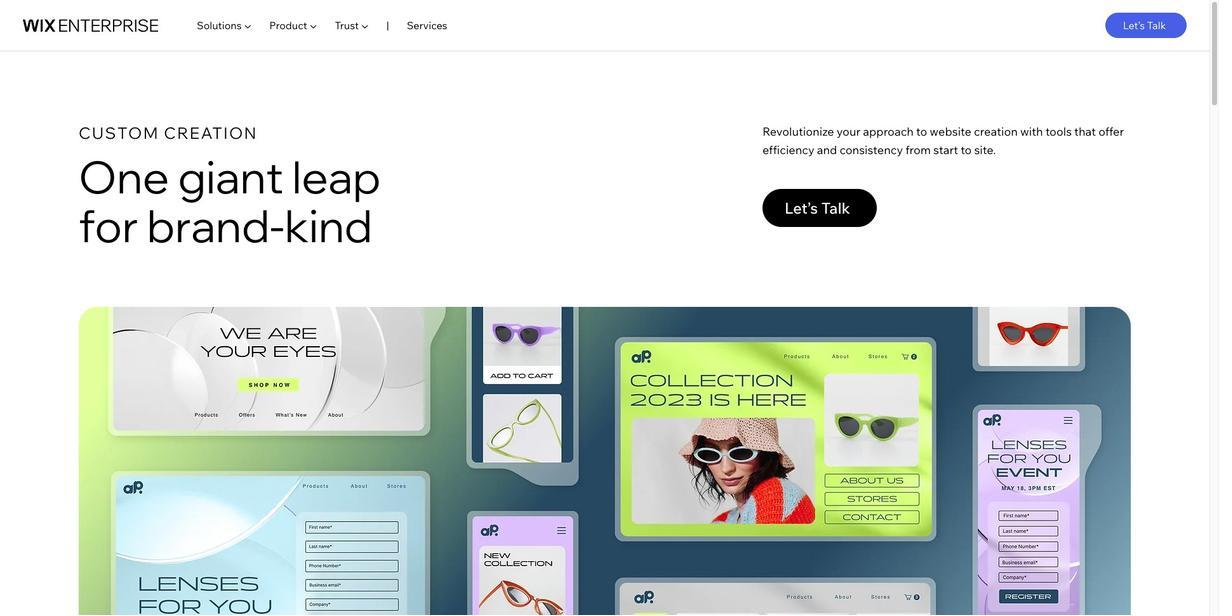 Task type: locate. For each thing, give the bounding box(es) containing it.
let's
[[1123, 19, 1145, 32], [785, 199, 818, 218]]

0 horizontal spatial let's talk
[[785, 199, 850, 218]]

▼ right 'trust'
[[361, 19, 369, 32]]

solutions
[[197, 19, 242, 32]]

0 horizontal spatial talk
[[821, 199, 850, 218]]

0 horizontal spatial let's
[[785, 199, 818, 218]]

0 vertical spatial let's
[[1123, 19, 1145, 32]]

▼ right solutions at the left top of page
[[244, 19, 252, 32]]

to
[[916, 125, 927, 139], [961, 143, 972, 158]]

1 horizontal spatial talk
[[1147, 19, 1166, 32]]

one
[[79, 149, 169, 205]]

1 vertical spatial talk
[[821, 199, 850, 218]]

to left the site.
[[961, 143, 972, 158]]

▼ right product on the left top of the page
[[310, 19, 317, 32]]

product ▼
[[269, 19, 317, 32]]

let's talk
[[1123, 19, 1166, 32], [785, 199, 850, 218]]

1 horizontal spatial let's talk link
[[1105, 13, 1187, 38]]

▼ for product ▼
[[310, 19, 317, 32]]

0 vertical spatial to
[[916, 125, 927, 139]]

tools
[[1046, 125, 1072, 139]]

0 vertical spatial talk
[[1147, 19, 1166, 32]]

with
[[1020, 125, 1043, 139]]

1 horizontal spatial ▼
[[310, 19, 317, 32]]

your
[[837, 125, 861, 139]]

2 horizontal spatial ▼
[[361, 19, 369, 32]]

1 ▼ from the left
[[244, 19, 252, 32]]

1 vertical spatial let's
[[785, 199, 818, 218]]

revolutionize your approach to website creation with tools that offer efficiency and consistency from start to site.
[[763, 125, 1124, 158]]

0 vertical spatial let's talk
[[1123, 19, 1166, 32]]

1 horizontal spatial let's talk
[[1123, 19, 1166, 32]]

creation
[[974, 125, 1018, 139]]

1 horizontal spatial to
[[961, 143, 972, 158]]

3 ▼ from the left
[[361, 19, 369, 32]]

to up from
[[916, 125, 927, 139]]

leap
[[292, 149, 381, 205]]

2 ▼ from the left
[[310, 19, 317, 32]]

custom creation one giant leap for brand-kind
[[79, 123, 381, 254]]

▼
[[244, 19, 252, 32], [310, 19, 317, 32], [361, 19, 369, 32]]

efficiency
[[763, 143, 815, 158]]

0 horizontal spatial ▼
[[244, 19, 252, 32]]

1 vertical spatial let's talk
[[785, 199, 850, 218]]

that
[[1074, 125, 1096, 139]]

talk
[[1147, 19, 1166, 32], [821, 199, 850, 218]]

0 horizontal spatial let's talk link
[[763, 189, 877, 228]]

trust ▼
[[335, 19, 369, 32]]

1 horizontal spatial let's
[[1123, 19, 1145, 32]]

let's talk link
[[1105, 13, 1187, 38], [763, 189, 877, 228]]

from
[[906, 143, 931, 158]]



Task type: describe. For each thing, give the bounding box(es) containing it.
trust
[[335, 19, 359, 32]]

creation
[[164, 123, 258, 143]]

talk for the bottom let's talk link
[[821, 199, 850, 218]]

1 vertical spatial let's talk link
[[763, 189, 877, 228]]

a range of custom website templates for an eye wear brand. each template shows a variation of design and style. image
[[79, 307, 1131, 616]]

custom
[[79, 123, 159, 143]]

kind
[[285, 198, 373, 254]]

brand-
[[147, 198, 285, 254]]

let's talk for the bottom let's talk link
[[785, 199, 850, 218]]

0 horizontal spatial to
[[916, 125, 927, 139]]

let's for the top let's talk link
[[1123, 19, 1145, 32]]

0 vertical spatial let's talk link
[[1105, 13, 1187, 38]]

|
[[387, 19, 389, 32]]

services
[[407, 19, 447, 32]]

1 vertical spatial to
[[961, 143, 972, 158]]

revolutionize
[[763, 125, 834, 139]]

product
[[269, 19, 307, 32]]

solutions ▼
[[197, 19, 252, 32]]

approach
[[863, 125, 914, 139]]

offer
[[1099, 125, 1124, 139]]

for
[[79, 198, 138, 254]]

let's for the bottom let's talk link
[[785, 199, 818, 218]]

site.
[[974, 143, 996, 158]]

▼ for solutions ▼
[[244, 19, 252, 32]]

services link
[[398, 19, 456, 32]]

and
[[817, 143, 837, 158]]

let's talk for the top let's talk link
[[1123, 19, 1166, 32]]

talk for the top let's talk link
[[1147, 19, 1166, 32]]

giant
[[178, 149, 283, 205]]

consistency
[[840, 143, 903, 158]]

▼ for trust ▼
[[361, 19, 369, 32]]

start
[[933, 143, 958, 158]]

website
[[930, 125, 972, 139]]



Task type: vqa. For each thing, say whether or not it's contained in the screenshot.
Profile Image
no



